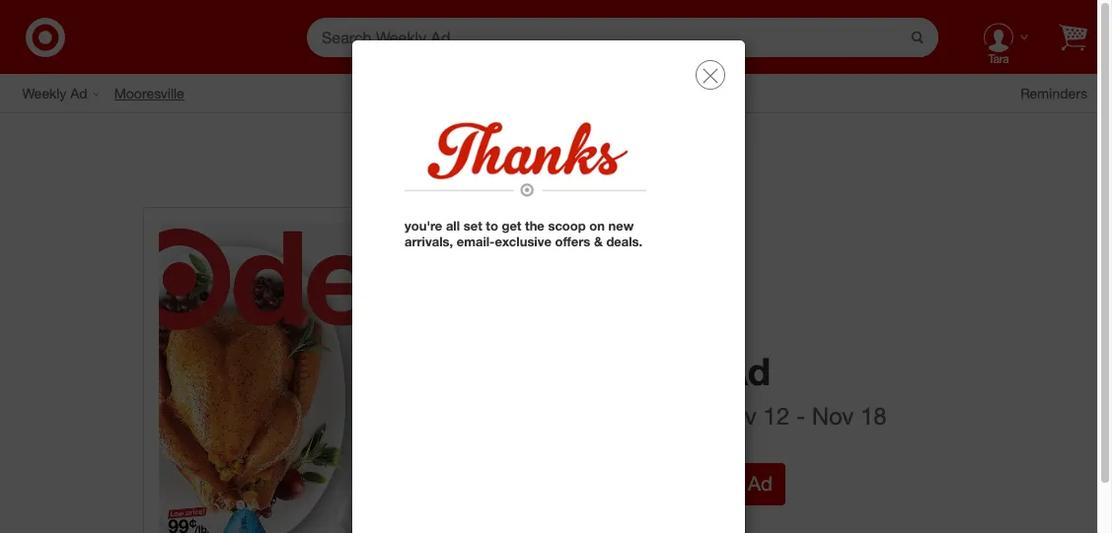 Task type: describe. For each thing, give the bounding box(es) containing it.
weekly ad link
[[22, 83, 114, 103]]

reminders
[[1021, 84, 1088, 101]]

12
[[763, 402, 790, 431]]

close image
[[703, 68, 718, 84]]

reminders link
[[1021, 83, 1097, 103]]

ads
[[516, 143, 557, 173]]

go to target.com image
[[26, 17, 65, 57]]

view
[[599, 472, 640, 497]]

weekly ad nov 12 - nov 18
[[586, 349, 887, 431]]

ad for weekly ad nov 12 - nov 18
[[722, 349, 771, 395]]

&
[[564, 143, 578, 173]]

weekly for weekly ad
[[22, 84, 66, 101]]

catalogs
[[585, 143, 679, 173]]

view your cart on target.com image
[[1059, 23, 1088, 51]]

ad inside button
[[748, 472, 773, 497]]



Task type: locate. For each thing, give the bounding box(es) containing it.
nov
[[715, 402, 757, 431], [812, 402, 854, 431]]

view the weekly ad image
[[143, 208, 541, 534]]

2 vertical spatial ad
[[748, 472, 773, 497]]

form
[[307, 17, 939, 57]]

mooresville
[[114, 84, 184, 101]]

weekly for weekly ad nov 12 - nov 18
[[586, 349, 712, 395]]

weekly inside weekly ad nov 12 - nov 18
[[586, 349, 712, 395]]

-
[[796, 402, 805, 431]]

nov left 12
[[715, 402, 757, 431]]

0 vertical spatial ad
[[70, 84, 87, 101]]

18
[[861, 402, 887, 431]]

ad up 12
[[722, 349, 771, 395]]

the
[[646, 472, 674, 497]]

1 nov from the left
[[715, 402, 757, 431]]

ad for weekly ad
[[70, 84, 87, 101]]

weekly
[[22, 84, 66, 101], [433, 143, 509, 173], [586, 349, 712, 395], [679, 472, 743, 497]]

view the weekly ad button
[[586, 464, 785, 506]]

2 nov from the left
[[812, 402, 854, 431]]

1 vertical spatial ad
[[722, 349, 771, 395]]

nov right -
[[812, 402, 854, 431]]

weekly inside button
[[679, 472, 743, 497]]

weekly ads & catalogs
[[433, 143, 679, 173]]

ad left mooresville
[[70, 84, 87, 101]]

0 horizontal spatial nov
[[715, 402, 757, 431]]

ad down 12
[[748, 472, 773, 497]]

ad inside weekly ad nov 12 - nov 18
[[722, 349, 771, 395]]

ad
[[70, 84, 87, 101], [722, 349, 771, 395], [748, 472, 773, 497]]

weekly for weekly ads & catalogs
[[433, 143, 509, 173]]

mooresville link
[[114, 83, 199, 103]]

weekly ad
[[22, 84, 87, 101]]

1 horizontal spatial nov
[[812, 402, 854, 431]]

view the weekly ad
[[599, 472, 773, 497]]



Task type: vqa. For each thing, say whether or not it's contained in the screenshot.
Ad in button
yes



